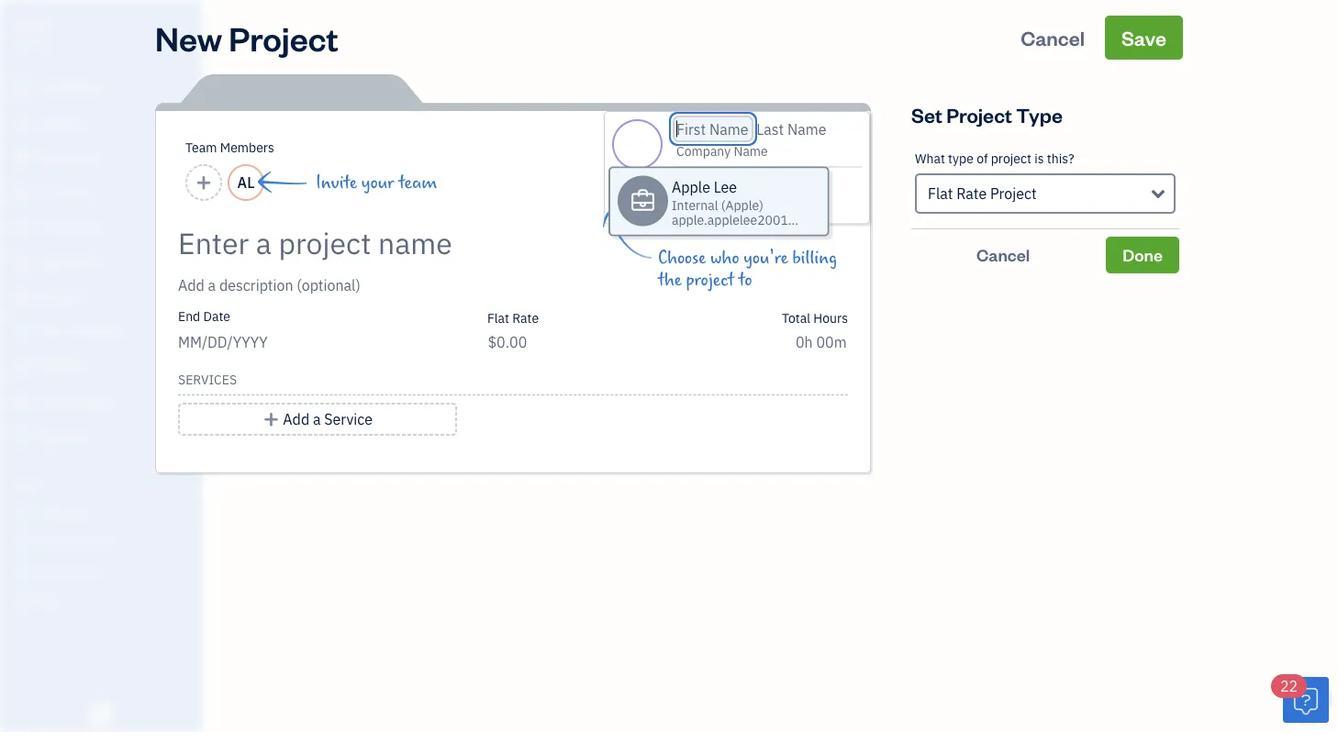 Task type: vqa. For each thing, say whether or not it's contained in the screenshot.
"Settings"
no



Task type: describe. For each thing, give the bounding box(es) containing it.
add
[[283, 410, 310, 429]]

dashboard image
[[12, 80, 34, 98]]

phone image
[[677, 199, 695, 214]]

0 vertical spatial cancel button
[[1005, 16, 1102, 60]]

(apple)
[[721, 196, 764, 213]]

project inside what type of project is this? element
[[991, 150, 1032, 167]]

add a service button
[[178, 403, 457, 436]]

lee
[[714, 177, 737, 196]]

expense image
[[12, 254, 34, 273]]

apple.applelee2001@gmail.com
[[672, 211, 860, 228]]

resource center badge image
[[1283, 678, 1329, 723]]

invoice image
[[12, 185, 34, 203]]

invite
[[316, 173, 357, 193]]

this?
[[1047, 150, 1075, 167]]

the
[[658, 270, 682, 291]]

what type of project is this? element
[[912, 137, 1180, 230]]

1 vertical spatial cancel button
[[912, 237, 1095, 274]]

invite your team
[[316, 173, 437, 193]]

Project Name text field
[[178, 225, 683, 262]]

apps image
[[14, 476, 196, 490]]

flat rate project
[[928, 184, 1037, 203]]

done
[[1123, 244, 1163, 266]]

22 button
[[1271, 675, 1329, 723]]

freshbooks image
[[86, 703, 116, 725]]

Project Description text field
[[178, 274, 683, 297]]

plus image
[[263, 409, 280, 431]]

main element
[[0, 0, 248, 733]]

new project
[[155, 16, 339, 59]]

client image
[[12, 115, 34, 133]]

services
[[178, 371, 237, 388]]

choose
[[658, 248, 706, 269]]

add a service
[[283, 410, 373, 429]]

Hourly Budget text field
[[796, 333, 848, 352]]

team members image
[[14, 505, 196, 520]]

Amount (USD) text field
[[487, 333, 528, 352]]

1 vertical spatial cancel
[[977, 244, 1030, 266]]

Project Type field
[[915, 174, 1176, 214]]

save
[[1122, 24, 1167, 50]]

your
[[361, 173, 394, 193]]

Last Name text field
[[757, 119, 827, 139]]

flat for flat rate
[[487, 309, 509, 326]]

internal
[[672, 196, 718, 213]]

apple for owner
[[15, 16, 54, 35]]

project inside choose who you're billing the project to
[[686, 270, 735, 291]]

set
[[912, 101, 943, 128]]

team members
[[185, 139, 274, 156]]

end
[[178, 308, 200, 325]]

you're
[[744, 248, 788, 269]]

type
[[1017, 101, 1063, 128]]

chart image
[[12, 394, 34, 412]]



Task type: locate. For each thing, give the bounding box(es) containing it.
project image
[[12, 289, 34, 308]]

set project type
[[912, 101, 1063, 128]]

0 vertical spatial project
[[991, 150, 1032, 167]]

project
[[229, 16, 339, 59], [947, 101, 1013, 128], [991, 184, 1037, 203]]

project down who
[[686, 270, 735, 291]]

1 vertical spatial apple
[[672, 177, 711, 196]]

0 horizontal spatial project
[[686, 270, 735, 291]]

0 horizontal spatial flat
[[487, 309, 509, 326]]

project left the is
[[991, 150, 1032, 167]]

a
[[313, 410, 321, 429]]

rate
[[957, 184, 987, 203], [512, 309, 539, 326]]

apple owner
[[15, 16, 54, 51]]

flat for flat rate project
[[928, 184, 953, 203]]

flat rate
[[487, 309, 539, 326]]

type
[[948, 150, 974, 167]]

1 vertical spatial rate
[[512, 309, 539, 326]]

apple inside "apple lee internal (apple) apple.applelee2001@gmail.com"
[[672, 177, 711, 196]]

new
[[155, 16, 222, 59]]

rate for flat rate project
[[957, 184, 987, 203]]

flat up amount (usd) text field
[[487, 309, 509, 326]]

rate down of
[[957, 184, 987, 203]]

apple up owner
[[15, 16, 54, 35]]

1 horizontal spatial flat
[[928, 184, 953, 203]]

envelope image
[[677, 175, 695, 190]]

cancel button
[[1005, 16, 1102, 60], [912, 237, 1095, 274]]

rate inside the project type field
[[957, 184, 987, 203]]

1 horizontal spatial rate
[[957, 184, 987, 203]]

flat down what
[[928, 184, 953, 203]]

project inside field
[[991, 184, 1037, 203]]

of
[[977, 150, 988, 167]]

Email Address text field
[[704, 175, 788, 192]]

money image
[[12, 359, 34, 377]]

cancel button up 'type'
[[1005, 16, 1102, 60]]

2 vertical spatial project
[[991, 184, 1037, 203]]

1 horizontal spatial project
[[991, 150, 1032, 167]]

is
[[1035, 150, 1044, 167]]

22
[[1281, 677, 1298, 696]]

total
[[782, 309, 811, 326]]

timer image
[[12, 324, 34, 342]]

done button
[[1106, 237, 1180, 274]]

apple up phone icon on the right
[[672, 177, 711, 196]]

0 vertical spatial project
[[229, 16, 339, 59]]

First Name text field
[[677, 119, 750, 139]]

payment image
[[12, 219, 34, 238]]

bank connections image
[[14, 564, 196, 578]]

choose who you're billing the project to
[[658, 248, 837, 291]]

save button
[[1105, 16, 1183, 60]]

team
[[185, 139, 217, 156]]

apple for lee
[[672, 177, 711, 196]]

report image
[[12, 429, 34, 447]]

Phone Number text field
[[704, 199, 791, 216]]

End date in  format text field
[[178, 333, 401, 352]]

apple lee internal (apple) apple.applelee2001@gmail.com
[[672, 177, 860, 228]]

project for set
[[947, 101, 1013, 128]]

project for new
[[229, 16, 339, 59]]

al
[[237, 173, 255, 192]]

total hours
[[782, 309, 848, 326]]

apple inside main element
[[15, 16, 54, 35]]

cancel
[[1021, 24, 1085, 50], [977, 244, 1030, 266]]

date
[[203, 308, 230, 325]]

0 vertical spatial rate
[[957, 184, 987, 203]]

1 vertical spatial project
[[686, 270, 735, 291]]

add team member image
[[195, 172, 212, 194]]

rate up amount (usd) text field
[[512, 309, 539, 326]]

flat
[[928, 184, 953, 203], [487, 309, 509, 326]]

apple
[[15, 16, 54, 35], [672, 177, 711, 196]]

project
[[991, 150, 1032, 167], [686, 270, 735, 291]]

what
[[915, 150, 945, 167]]

1 vertical spatial project
[[947, 101, 1013, 128]]

service
[[324, 410, 373, 429]]

end date
[[178, 308, 230, 325]]

0 vertical spatial flat
[[928, 184, 953, 203]]

hours
[[814, 309, 848, 326]]

Company Name text field
[[677, 142, 769, 159]]

what type of project is this?
[[915, 150, 1075, 167]]

rate for flat rate
[[512, 309, 539, 326]]

team
[[399, 173, 437, 193]]

settings image
[[14, 593, 196, 608]]

1 horizontal spatial apple
[[672, 177, 711, 196]]

members
[[220, 139, 274, 156]]

cancel button down flat rate project
[[912, 237, 1095, 274]]

0 vertical spatial apple
[[15, 16, 54, 35]]

cancel up 'type'
[[1021, 24, 1085, 50]]

who
[[711, 248, 740, 269]]

0 horizontal spatial rate
[[512, 309, 539, 326]]

items and services image
[[14, 534, 196, 549]]

briefcase image
[[630, 193, 656, 209]]

estimate image
[[12, 150, 34, 168]]

to
[[739, 270, 753, 291]]

owner
[[15, 37, 49, 51]]

billing
[[793, 248, 837, 269]]

0 horizontal spatial apple
[[15, 16, 54, 35]]

0 vertical spatial cancel
[[1021, 24, 1085, 50]]

flat inside the project type field
[[928, 184, 953, 203]]

cancel down flat rate project
[[977, 244, 1030, 266]]

1 vertical spatial flat
[[487, 309, 509, 326]]



